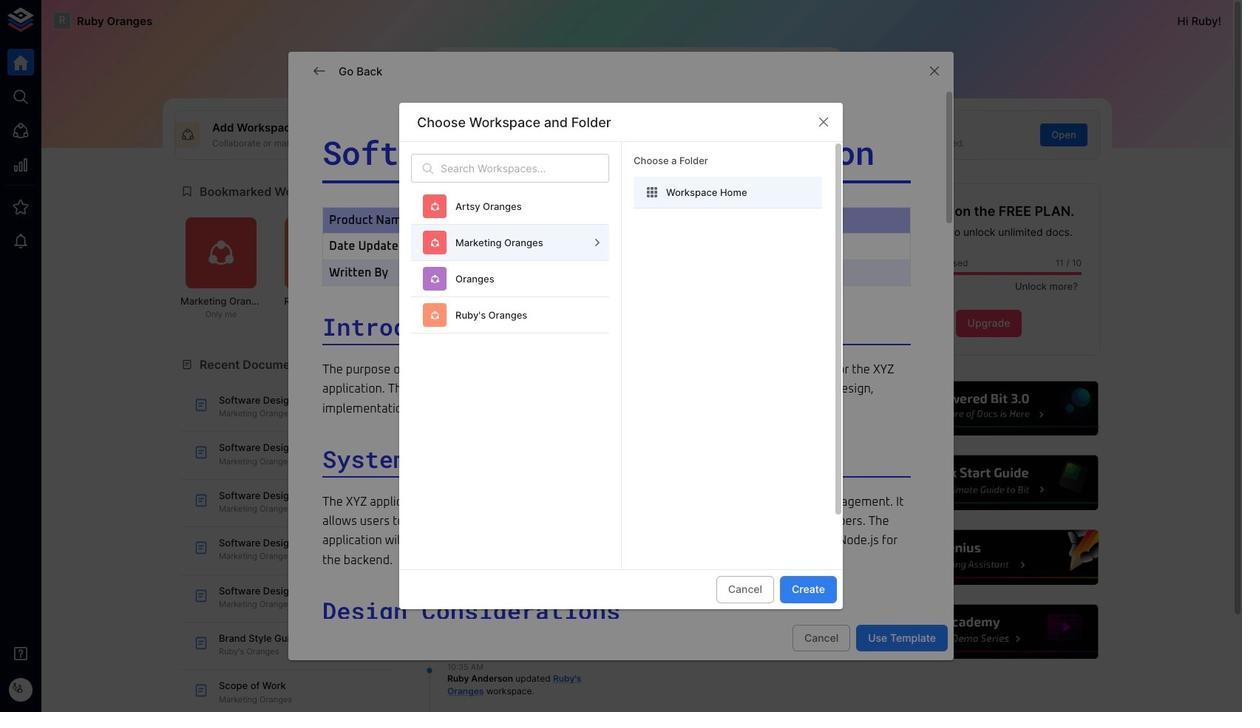 Task type: vqa. For each thing, say whether or not it's contained in the screenshot.
Table Of Contents icon
no



Task type: locate. For each thing, give the bounding box(es) containing it.
Search Workspaces... text field
[[441, 154, 610, 183]]

help image
[[878, 379, 1101, 438], [878, 454, 1101, 513], [878, 528, 1101, 587], [878, 603, 1101, 662]]

dialog
[[288, 52, 954, 712], [399, 103, 843, 618]]

3 help image from the top
[[878, 528, 1101, 587]]



Task type: describe. For each thing, give the bounding box(es) containing it.
1 help image from the top
[[878, 379, 1101, 438]]

2 help image from the top
[[878, 454, 1101, 513]]

4 help image from the top
[[878, 603, 1101, 662]]



